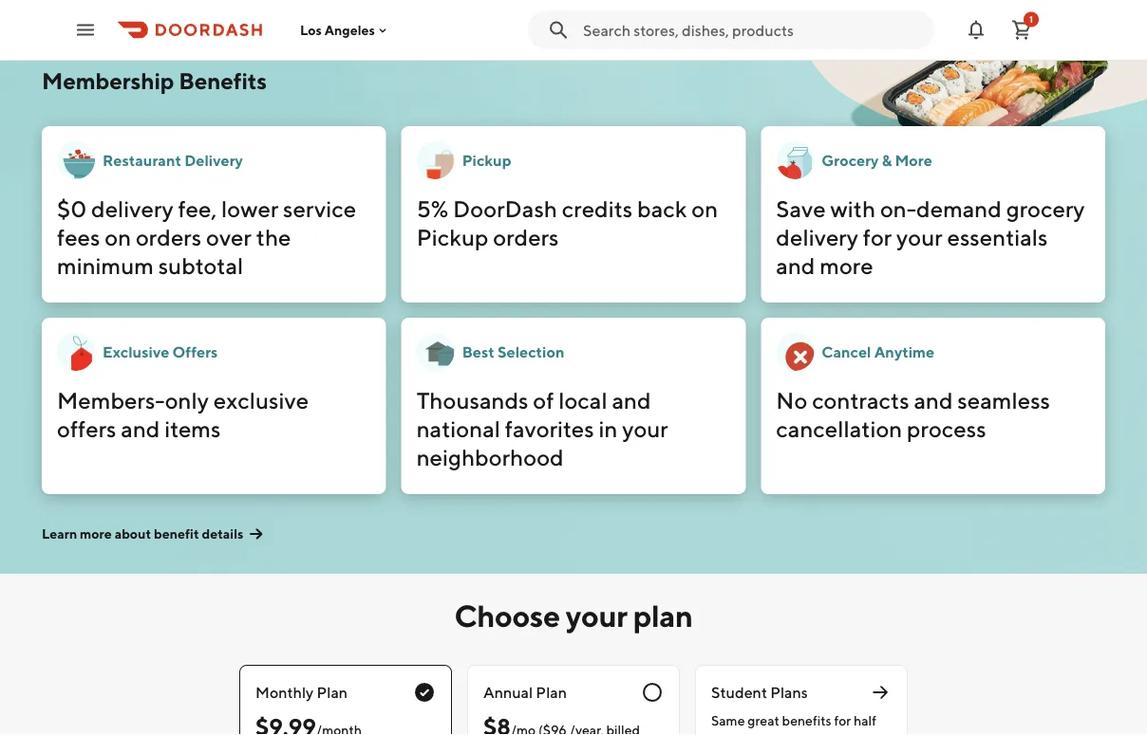 Task type: describe. For each thing, give the bounding box(es) containing it.
process
[[907, 415, 986, 442]]

on inside $0 delivery fee, lower service fees on orders over the minimum subtotal
[[105, 224, 131, 251]]

no contracts and seamless cancellation process
[[776, 387, 1050, 442]]

$0
[[57, 195, 87, 222]]

delivery inside $0 delivery fee, lower service fees on orders over the minimum subtotal
[[91, 195, 173, 222]]

learn
[[42, 527, 77, 542]]

lower
[[221, 195, 278, 222]]

student plans
[[711, 684, 808, 702]]

angeles
[[325, 22, 375, 38]]

choose
[[454, 598, 560, 634]]

same
[[711, 714, 745, 729]]

back
[[637, 195, 687, 222]]

1 items, open order cart image
[[1010, 19, 1033, 41]]

$0 delivery fee, lower service fees on orders over the minimum subtotal
[[57, 195, 356, 279]]

delivery
[[184, 151, 243, 169]]

local
[[559, 387, 607, 414]]

demand
[[916, 195, 1002, 222]]

your for and
[[622, 415, 668, 442]]

0 vertical spatial pickup
[[462, 151, 511, 169]]

half
[[854, 714, 876, 729]]

offers
[[57, 415, 116, 442]]

of
[[533, 387, 554, 414]]

restaurant delivery
[[103, 151, 243, 169]]

anytime
[[874, 343, 935, 361]]

annual
[[483, 684, 533, 702]]

essentials
[[947, 224, 1048, 251]]

orders inside 5% doordash credits back on pickup orders
[[493, 224, 559, 251]]

offers
[[172, 343, 218, 361]]

los
[[300, 22, 322, 38]]

exclusive offers
[[103, 343, 218, 361]]

fees
[[57, 224, 100, 251]]

cancel anytime
[[822, 343, 935, 361]]

exclusive
[[213, 387, 309, 414]]

thousands of local and national favorites in your neighborhood
[[417, 387, 668, 471]]

about
[[115, 527, 151, 542]]

for inside save with on-demand grocery delivery for your essentials and more
[[863, 224, 892, 251]]

with
[[830, 195, 876, 222]]

the inside same great benefits for half the price
[[711, 733, 732, 736]]

exclusive
[[103, 343, 169, 361]]

monthly plan
[[255, 684, 348, 702]]

thousands
[[417, 387, 528, 414]]

for inside same great benefits for half the price
[[834, 714, 851, 729]]

on-
[[880, 195, 916, 222]]

learn more about benefit details
[[42, 527, 243, 542]]

membership benefits
[[42, 67, 267, 94]]

orders inside $0 delivery fee, lower service fees on orders over the minimum subtotal
[[136, 224, 201, 251]]

benefits
[[782, 714, 831, 729]]

contracts
[[812, 387, 909, 414]]

and inside members-only exclusive offers and items
[[121, 415, 160, 442]]

doordash
[[453, 195, 557, 222]]

pickup inside 5% doordash credits back on pickup orders
[[417, 224, 489, 251]]

save
[[776, 195, 826, 222]]

service
[[283, 195, 356, 222]]

subtotal
[[158, 252, 243, 279]]

grocery & more
[[822, 151, 932, 169]]

notification bell image
[[965, 19, 988, 41]]

over
[[206, 224, 252, 251]]

grocery
[[822, 151, 879, 169]]



Task type: vqa. For each thing, say whether or not it's contained in the screenshot.


Task type: locate. For each thing, give the bounding box(es) containing it.
cancellation
[[776, 415, 902, 442]]

1 plan from the left
[[317, 684, 348, 702]]

cancel
[[822, 343, 871, 361]]

best selection
[[462, 343, 564, 361]]

more right learn
[[80, 527, 112, 542]]

plan for monthly plan
[[317, 684, 348, 702]]

and
[[776, 252, 815, 279], [612, 387, 651, 414], [914, 387, 953, 414], [121, 415, 160, 442]]

orders
[[136, 224, 201, 251], [493, 224, 559, 251]]

los angeles button
[[300, 22, 390, 38]]

favorites
[[505, 415, 594, 442]]

0 vertical spatial for
[[863, 224, 892, 251]]

seamless
[[958, 387, 1050, 414]]

the inside $0 delivery fee, lower service fees on orders over the minimum subtotal
[[256, 224, 291, 251]]

0 horizontal spatial delivery
[[91, 195, 173, 222]]

2 orders from the left
[[493, 224, 559, 251]]

1 vertical spatial delivery
[[776, 224, 858, 251]]

1 vertical spatial for
[[834, 714, 851, 729]]

restaurant
[[103, 151, 181, 169]]

open menu image
[[74, 19, 97, 41]]

on right back
[[692, 195, 718, 222]]

0 horizontal spatial the
[[256, 224, 291, 251]]

great
[[748, 714, 779, 729]]

your right in
[[622, 415, 668, 442]]

2 vertical spatial your
[[566, 598, 627, 634]]

1 horizontal spatial orders
[[493, 224, 559, 251]]

the down lower
[[256, 224, 291, 251]]

and inside the thousands of local and national favorites in your neighborhood
[[612, 387, 651, 414]]

national
[[417, 415, 500, 442]]

0 horizontal spatial on
[[105, 224, 131, 251]]

the
[[256, 224, 291, 251], [711, 733, 732, 736]]

Store search: begin typing to search for stores available on DoorDash text field
[[583, 19, 923, 40]]

0 vertical spatial on
[[692, 195, 718, 222]]

on
[[692, 195, 718, 222], [105, 224, 131, 251]]

credits
[[562, 195, 633, 222]]

save with on-demand grocery delivery for your essentials and more
[[776, 195, 1085, 279]]

membership
[[42, 67, 174, 94]]

your down on-
[[896, 224, 943, 251]]

1 horizontal spatial delivery
[[776, 224, 858, 251]]

minimum
[[57, 252, 154, 279]]

and up in
[[612, 387, 651, 414]]

and inside no contracts and seamless cancellation process
[[914, 387, 953, 414]]

your inside save with on-demand grocery delivery for your essentials and more
[[896, 224, 943, 251]]

orders down the "fee,"
[[136, 224, 201, 251]]

and up process
[[914, 387, 953, 414]]

on inside 5% doordash credits back on pickup orders
[[692, 195, 718, 222]]

monthly
[[255, 684, 314, 702]]

0 horizontal spatial for
[[834, 714, 851, 729]]

details
[[202, 527, 243, 542]]

los angeles
[[300, 22, 375, 38]]

and inside save with on-demand grocery delivery for your essentials and more
[[776, 252, 815, 279]]

items
[[165, 415, 221, 442]]

only
[[165, 387, 209, 414]]

delivery down save
[[776, 224, 858, 251]]

1 button
[[1003, 11, 1041, 49]]

your for demand
[[896, 224, 943, 251]]

5%
[[417, 195, 448, 222]]

plan right annual
[[536, 684, 567, 702]]

1 vertical spatial your
[[622, 415, 668, 442]]

delivery inside save with on-demand grocery delivery for your essentials and more
[[776, 224, 858, 251]]

more
[[895, 151, 932, 169]]

more inside save with on-demand grocery delivery for your essentials and more
[[820, 252, 873, 279]]

and down save
[[776, 252, 815, 279]]

same great benefits for half the price
[[711, 714, 876, 736]]

for
[[863, 224, 892, 251], [834, 714, 851, 729]]

the down same
[[711, 733, 732, 736]]

for left half
[[834, 714, 851, 729]]

plan
[[317, 684, 348, 702], [536, 684, 567, 702]]

0 horizontal spatial plan
[[317, 684, 348, 702]]

members-
[[57, 387, 165, 414]]

student
[[711, 684, 767, 702]]

1 orders from the left
[[136, 224, 201, 251]]

0 vertical spatial more
[[820, 252, 873, 279]]

1 horizontal spatial plan
[[536, 684, 567, 702]]

5% doordash credits back on pickup orders
[[417, 195, 718, 251]]

members-only exclusive offers and items
[[57, 387, 309, 442]]

pickup up doordash
[[462, 151, 511, 169]]

2 plan from the left
[[536, 684, 567, 702]]

in
[[599, 415, 618, 442]]

1 horizontal spatial for
[[863, 224, 892, 251]]

annual plan
[[483, 684, 567, 702]]

delivery
[[91, 195, 173, 222], [776, 224, 858, 251]]

plan for annual plan
[[536, 684, 567, 702]]

0 vertical spatial your
[[896, 224, 943, 251]]

0 horizontal spatial more
[[80, 527, 112, 542]]

pickup
[[462, 151, 511, 169], [417, 224, 489, 251]]

for down on-
[[863, 224, 892, 251]]

1 horizontal spatial on
[[692, 195, 718, 222]]

benefit
[[154, 527, 199, 542]]

on up minimum
[[105, 224, 131, 251]]

fee,
[[178, 195, 217, 222]]

best
[[462, 343, 494, 361]]

choose your plan
[[454, 598, 693, 634]]

grocery
[[1006, 195, 1085, 222]]

delivery down restaurant
[[91, 195, 173, 222]]

and down members-
[[121, 415, 160, 442]]

1
[[1029, 14, 1033, 25]]

1 vertical spatial the
[[711, 733, 732, 736]]

more
[[820, 252, 873, 279], [80, 527, 112, 542]]

1 vertical spatial on
[[105, 224, 131, 251]]

no
[[776, 387, 807, 414]]

pickup down "5%" at the top of page
[[417, 224, 489, 251]]

1 horizontal spatial more
[[820, 252, 873, 279]]

0 vertical spatial delivery
[[91, 195, 173, 222]]

0 horizontal spatial orders
[[136, 224, 201, 251]]

&
[[882, 151, 892, 169]]

1 vertical spatial more
[[80, 527, 112, 542]]

neighborhood
[[417, 444, 564, 471]]

price
[[734, 733, 765, 736]]

your left plan
[[566, 598, 627, 634]]

plans
[[770, 684, 808, 702]]

1 horizontal spatial the
[[711, 733, 732, 736]]

more down with
[[820, 252, 873, 279]]

your inside the thousands of local and national favorites in your neighborhood
[[622, 415, 668, 442]]

selection
[[498, 343, 564, 361]]

orders down doordash
[[493, 224, 559, 251]]

benefits
[[179, 67, 267, 94]]

0 vertical spatial the
[[256, 224, 291, 251]]

1 vertical spatial pickup
[[417, 224, 489, 251]]

your
[[896, 224, 943, 251], [622, 415, 668, 442], [566, 598, 627, 634]]

plan
[[633, 598, 693, 634]]

plan right monthly on the left of page
[[317, 684, 348, 702]]



